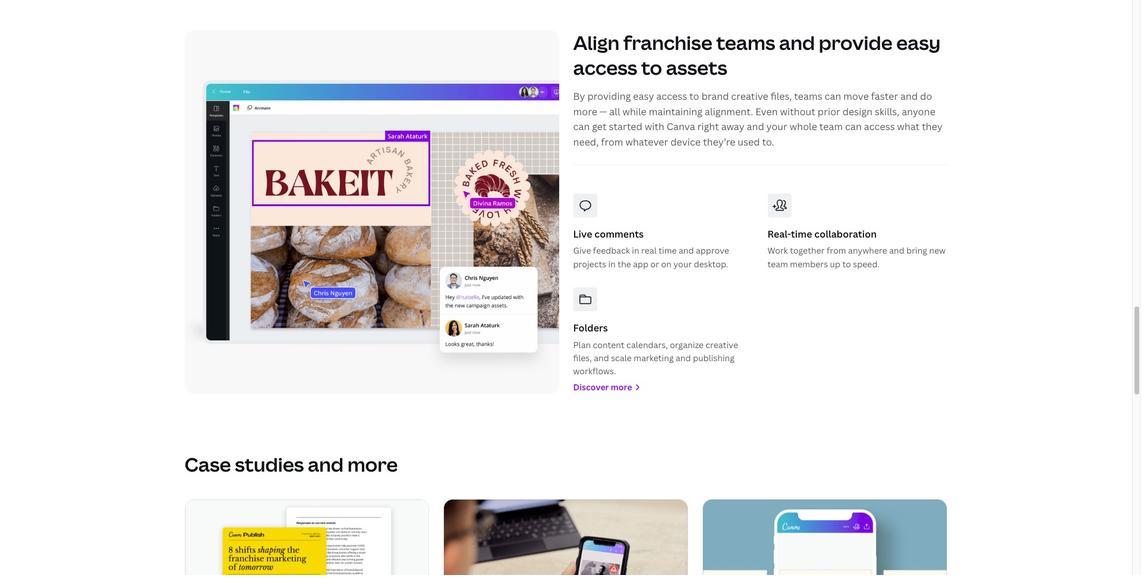 Task type: locate. For each thing, give the bounding box(es) containing it.
1 vertical spatial creative
[[706, 339, 739, 351]]

to left brand at top right
[[690, 90, 700, 103]]

team inside real-time collaboration work together from anywhere and bring new team members up to speed.
[[768, 258, 789, 270]]

0 horizontal spatial easy
[[634, 90, 655, 103]]

away
[[722, 120, 745, 133]]

your inside by providing easy access to brand creative files, teams can move faster and do more — all while maintaining alignment. even without prior design skills, anyone can get started with canva right away and your whole team can access what they need, from whatever device they're used to.
[[767, 120, 788, 133]]

0 vertical spatial team
[[820, 120, 844, 133]]

faster
[[872, 90, 899, 103]]

0 vertical spatial more
[[574, 105, 598, 118]]

1 horizontal spatial team
[[820, 120, 844, 133]]

0 vertical spatial from
[[601, 136, 624, 149]]

1 vertical spatial team
[[768, 258, 789, 270]]

maintaining
[[649, 105, 703, 118]]

and inside "align franchise teams and provide easy access to assets"
[[780, 30, 816, 55]]

files, down the plan
[[574, 353, 592, 364]]

1 vertical spatial more
[[611, 382, 633, 393]]

can down design
[[846, 120, 862, 133]]

together
[[791, 245, 825, 256]]

1 vertical spatial to
[[690, 90, 700, 103]]

1 vertical spatial time
[[659, 245, 677, 256]]

1 horizontal spatial teams
[[795, 90, 823, 103]]

0 vertical spatial time
[[792, 228, 813, 241]]

0 vertical spatial creative
[[732, 90, 769, 103]]

1 horizontal spatial to
[[690, 90, 700, 103]]

device
[[671, 136, 701, 149]]

members
[[791, 258, 829, 270]]

anywhere
[[849, 245, 888, 256]]

align franchise teams and provide easy access to assets
[[574, 30, 941, 80]]

creative inside by providing easy access to brand creative files, teams can move faster and do more — all while maintaining alignment. even without prior design skills, anyone can get started with canva right away and your whole team can access what they need, from whatever device they're used to.
[[732, 90, 769, 103]]

whole
[[790, 120, 818, 133]]

1 horizontal spatial access
[[657, 90, 688, 103]]

give
[[574, 245, 591, 256]]

easy inside by providing easy access to brand creative files, teams can move faster and do more — all while maintaining alignment. even without prior design skills, anyone can get started with canva right away and your whole team can access what they need, from whatever device they're used to.
[[634, 90, 655, 103]]

0 vertical spatial access
[[574, 54, 638, 80]]

team down prior at the right of the page
[[820, 120, 844, 133]]

to right up
[[843, 258, 852, 270]]

1 vertical spatial files,
[[574, 353, 592, 364]]

time up on
[[659, 245, 677, 256]]

files, inside by providing easy access to brand creative files, teams can move faster and do more — all while maintaining alignment. even without prior design skills, anyone can get started with canva right away and your whole team can access what they need, from whatever device they're used to.
[[771, 90, 793, 103]]

files, up even
[[771, 90, 793, 103]]

2 horizontal spatial to
[[843, 258, 852, 270]]

2 vertical spatial more
[[348, 452, 398, 478]]

prior
[[818, 105, 841, 118]]

bring
[[907, 245, 928, 256]]

easy up "do"
[[897, 30, 941, 55]]

time inside the 'live comments give feedback in real time and approve projects in the app or on your desktop.'
[[659, 245, 677, 256]]

1 horizontal spatial easy
[[897, 30, 941, 55]]

from up up
[[827, 245, 847, 256]]

1 horizontal spatial can
[[825, 90, 842, 103]]

0 horizontal spatial imageonly image
[[185, 500, 429, 576]]

can
[[825, 90, 842, 103], [574, 120, 590, 133], [846, 120, 862, 133]]

2 vertical spatial to
[[843, 258, 852, 270]]

all
[[610, 105, 621, 118]]

2 horizontal spatial more
[[611, 382, 633, 393]]

access up maintaining on the right
[[657, 90, 688, 103]]

1 horizontal spatial in
[[632, 245, 640, 256]]

2 vertical spatial access
[[865, 120, 896, 133]]

and inside the 'live comments give feedback in real time and approve projects in the app or on your desktop.'
[[679, 245, 694, 256]]

1 horizontal spatial files,
[[771, 90, 793, 103]]

1 vertical spatial in
[[609, 258, 616, 270]]

0 horizontal spatial teams
[[717, 30, 776, 55]]

and left the bring at the top
[[890, 245, 905, 256]]

to.
[[763, 136, 775, 149]]

in left the
[[609, 258, 616, 270]]

plan
[[574, 339, 591, 351]]

0 vertical spatial easy
[[897, 30, 941, 55]]

from inside by providing easy access to brand creative files, teams can move faster and do more — all while maintaining alignment. even without prior design skills, anyone can get started with canva right away and your whole team can access what they need, from whatever device they're used to.
[[601, 136, 624, 149]]

folders plan content calendars, organize creative files, and scale marketing and publishing workflows.
[[574, 322, 739, 377]]

to
[[642, 54, 663, 80], [690, 90, 700, 103], [843, 258, 852, 270]]

even
[[756, 105, 778, 118]]

team down work on the top
[[768, 258, 789, 270]]

workflows.
[[574, 366, 617, 377]]

access down skills,
[[865, 120, 896, 133]]

time
[[792, 228, 813, 241], [659, 245, 677, 256]]

0 horizontal spatial time
[[659, 245, 677, 256]]

real
[[642, 245, 657, 256]]

1 horizontal spatial more
[[574, 105, 598, 118]]

imageonly image
[[185, 500, 429, 576], [445, 500, 688, 576], [704, 500, 948, 576]]

studies
[[235, 452, 304, 478]]

the
[[618, 258, 632, 270]]

to inside "align franchise teams and provide easy access to assets"
[[642, 54, 663, 80]]

and left provide
[[780, 30, 816, 55]]

0 vertical spatial teams
[[717, 30, 776, 55]]

creative inside folders plan content calendars, organize creative files, and scale marketing and publishing workflows.
[[706, 339, 739, 351]]

can up prior at the right of the page
[[825, 90, 842, 103]]

discover
[[574, 382, 609, 393]]

speed.
[[854, 258, 880, 270]]

live
[[574, 228, 593, 241]]

and left approve
[[679, 245, 694, 256]]

teams
[[717, 30, 776, 55], [795, 90, 823, 103]]

canva
[[667, 120, 696, 133]]

do
[[921, 90, 933, 103]]

case
[[185, 452, 231, 478]]

franchise presentation editing with different team members in canva image
[[185, 30, 559, 394]]

from down get
[[601, 136, 624, 149]]

1 imageonly image from the left
[[185, 500, 429, 576]]

0 horizontal spatial in
[[609, 258, 616, 270]]

0 horizontal spatial more
[[348, 452, 398, 478]]

real-time collaboration work together from anywhere and bring new team members up to speed.
[[768, 228, 946, 270]]

move
[[844, 90, 869, 103]]

can up the need,
[[574, 120, 590, 133]]

0 horizontal spatial access
[[574, 54, 638, 80]]

1 horizontal spatial time
[[792, 228, 813, 241]]

3 imageonly image from the left
[[704, 500, 948, 576]]

team inside by providing easy access to brand creative files, teams can move faster and do more — all while maintaining alignment. even without prior design skills, anyone can get started with canva right away and your whole team can access what they need, from whatever device they're used to.
[[820, 120, 844, 133]]

in
[[632, 245, 640, 256], [609, 258, 616, 270]]

0 horizontal spatial team
[[768, 258, 789, 270]]

0 horizontal spatial from
[[601, 136, 624, 149]]

up
[[831, 258, 841, 270]]

to left assets
[[642, 54, 663, 80]]

0 horizontal spatial your
[[674, 258, 692, 270]]

feedback
[[594, 245, 630, 256]]

on
[[662, 258, 672, 270]]

access up providing
[[574, 54, 638, 80]]

brand
[[702, 90, 729, 103]]

your inside the 'live comments give feedback in real time and approve projects in the app or on your desktop.'
[[674, 258, 692, 270]]

in left "real"
[[632, 245, 640, 256]]

0 horizontal spatial files,
[[574, 353, 592, 364]]

2 imageonly image from the left
[[445, 500, 688, 576]]

1 horizontal spatial imageonly image
[[445, 500, 688, 576]]

creative
[[732, 90, 769, 103], [706, 339, 739, 351]]

creative up even
[[732, 90, 769, 103]]

your
[[767, 120, 788, 133], [674, 258, 692, 270]]

time up together
[[792, 228, 813, 241]]

creative up "publishing"
[[706, 339, 739, 351]]

0 vertical spatial your
[[767, 120, 788, 133]]

collaboration
[[815, 228, 877, 241]]

without
[[781, 105, 816, 118]]

0 vertical spatial files,
[[771, 90, 793, 103]]

need,
[[574, 136, 599, 149]]

2 horizontal spatial access
[[865, 120, 896, 133]]

1 horizontal spatial your
[[767, 120, 788, 133]]

what
[[898, 120, 920, 133]]

easy up 'while'
[[634, 90, 655, 103]]

your right on
[[674, 258, 692, 270]]

more
[[574, 105, 598, 118], [611, 382, 633, 393], [348, 452, 398, 478]]

1 vertical spatial teams
[[795, 90, 823, 103]]

files,
[[771, 90, 793, 103], [574, 353, 592, 364]]

0 horizontal spatial to
[[642, 54, 663, 80]]

and
[[780, 30, 816, 55], [901, 90, 919, 103], [747, 120, 765, 133], [679, 245, 694, 256], [890, 245, 905, 256], [594, 353, 610, 364], [676, 353, 691, 364], [308, 452, 344, 478]]

1 vertical spatial easy
[[634, 90, 655, 103]]

0 vertical spatial to
[[642, 54, 663, 80]]

design
[[843, 105, 873, 118]]

franchise
[[624, 30, 713, 55]]

new
[[930, 245, 946, 256]]

teams inside "align franchise teams and provide easy access to assets"
[[717, 30, 776, 55]]

work
[[768, 245, 789, 256]]

access
[[574, 54, 638, 80], [657, 90, 688, 103], [865, 120, 896, 133]]

1 vertical spatial from
[[827, 245, 847, 256]]

by providing easy access to brand creative files, teams can move faster and do more — all while maintaining alignment. even without prior design skills, anyone can get started with canva right away and your whole team can access what they need, from whatever device they're used to.
[[574, 90, 943, 149]]

they
[[923, 120, 943, 133]]

publishing
[[693, 353, 735, 364]]

team
[[820, 120, 844, 133], [768, 258, 789, 270]]

assets
[[667, 54, 728, 80]]

1 vertical spatial your
[[674, 258, 692, 270]]

your up to.
[[767, 120, 788, 133]]

easy
[[897, 30, 941, 55], [634, 90, 655, 103]]

1 horizontal spatial from
[[827, 245, 847, 256]]

2 horizontal spatial imageonly image
[[704, 500, 948, 576]]

from
[[601, 136, 624, 149], [827, 245, 847, 256]]

access inside "align franchise teams and provide easy access to assets"
[[574, 54, 638, 80]]



Task type: describe. For each thing, give the bounding box(es) containing it.
app
[[634, 258, 649, 270]]

0 horizontal spatial can
[[574, 120, 590, 133]]

scale
[[612, 353, 632, 364]]

1 vertical spatial access
[[657, 90, 688, 103]]

live comments give feedback in real time and approve projects in the app or on your desktop.
[[574, 228, 730, 270]]

from inside real-time collaboration work together from anywhere and bring new team members up to speed.
[[827, 245, 847, 256]]

whatever
[[626, 136, 669, 149]]

used
[[738, 136, 760, 149]]

0 vertical spatial in
[[632, 245, 640, 256]]

time inside real-time collaboration work together from anywhere and bring new team members up to speed.
[[792, 228, 813, 241]]

projects
[[574, 258, 607, 270]]

right
[[698, 120, 720, 133]]

easy inside "align franchise teams and provide easy access to assets"
[[897, 30, 941, 55]]

and inside real-time collaboration work together from anywhere and bring new team members up to speed.
[[890, 245, 905, 256]]

files, inside folders plan content calendars, organize creative files, and scale marketing and publishing workflows.
[[574, 353, 592, 364]]

calendars,
[[627, 339, 668, 351]]

real-
[[768, 228, 792, 241]]

get
[[592, 120, 607, 133]]

providing
[[588, 90, 631, 103]]

—
[[600, 105, 608, 118]]

teams inside by providing easy access to brand creative files, teams can move faster and do more — all while maintaining alignment. even without prior design skills, anyone can get started with canva right away and your whole team can access what they need, from whatever device they're used to.
[[795, 90, 823, 103]]

while
[[623, 105, 647, 118]]

and down organize
[[676, 353, 691, 364]]

and up workflows.
[[594, 353, 610, 364]]

comments
[[595, 228, 644, 241]]

provide
[[819, 30, 893, 55]]

and left "do"
[[901, 90, 919, 103]]

alignment.
[[705, 105, 754, 118]]

to inside by providing easy access to brand creative files, teams can move faster and do more — all while maintaining alignment. even without prior design skills, anyone can get started with canva right away and your whole team can access what they need, from whatever device they're used to.
[[690, 90, 700, 103]]

or
[[651, 258, 660, 270]]

case studies and more
[[185, 452, 398, 478]]

align
[[574, 30, 620, 55]]

anyone
[[902, 105, 936, 118]]

discover more link
[[574, 381, 754, 394]]

they're
[[704, 136, 736, 149]]

organize
[[670, 339, 704, 351]]

by
[[574, 90, 586, 103]]

and right studies
[[308, 452, 344, 478]]

2 horizontal spatial can
[[846, 120, 862, 133]]

marketing
[[634, 353, 674, 364]]

discover more
[[574, 382, 633, 393]]

started
[[609, 120, 643, 133]]

to inside real-time collaboration work together from anywhere and bring new team members up to speed.
[[843, 258, 852, 270]]

desktop.
[[694, 258, 729, 270]]

approve
[[696, 245, 730, 256]]

and up used
[[747, 120, 765, 133]]

skills,
[[875, 105, 900, 118]]

with
[[645, 120, 665, 133]]

folders
[[574, 322, 608, 335]]

content
[[593, 339, 625, 351]]

more inside by providing easy access to brand creative files, teams can move faster and do more — all while maintaining alignment. even without prior design skills, anyone can get started with canva right away and your whole team can access what they need, from whatever device they're used to.
[[574, 105, 598, 118]]



Task type: vqa. For each thing, say whether or not it's contained in the screenshot.
away
yes



